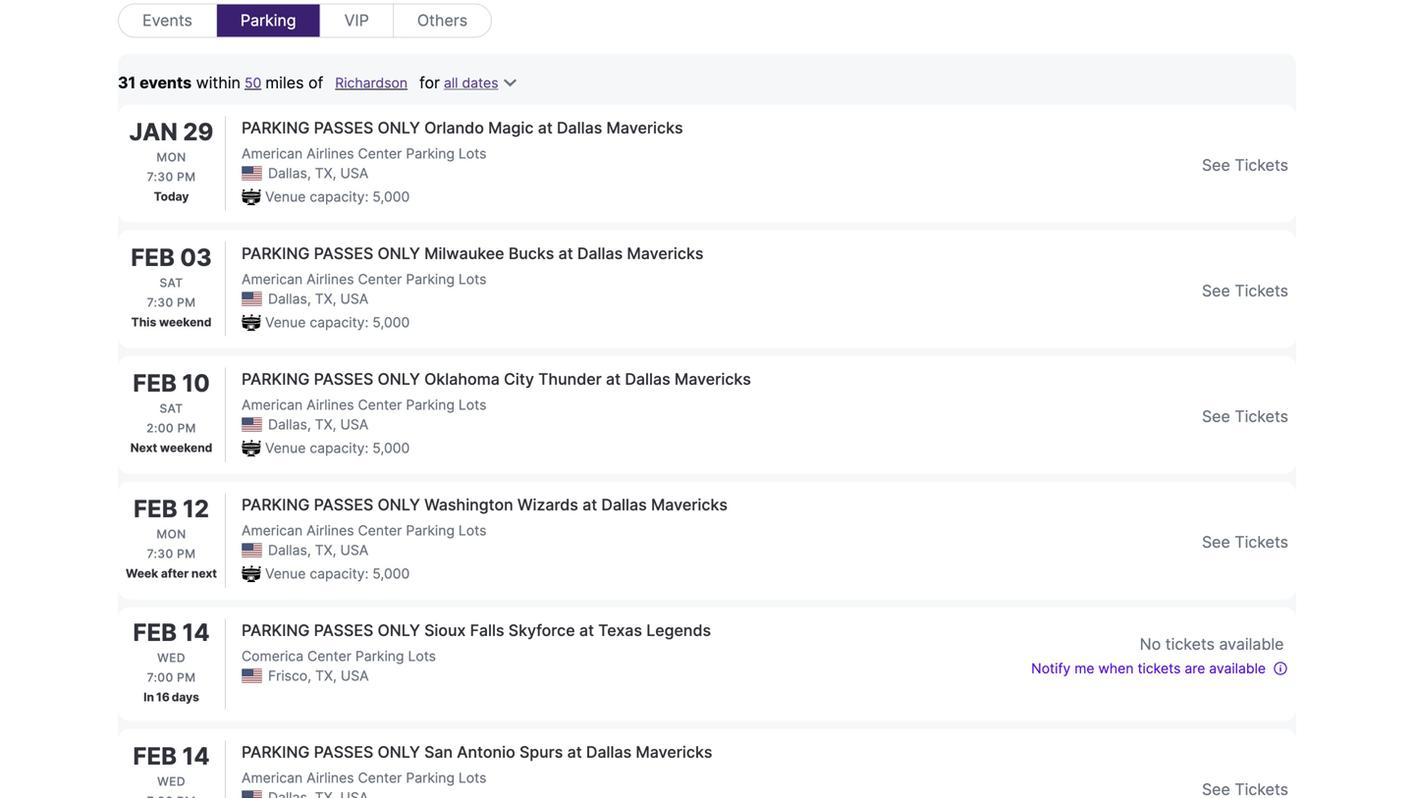Task type: locate. For each thing, give the bounding box(es) containing it.
parking inside button
[[240, 11, 296, 30]]

only left the 'milwaukee'
[[378, 244, 420, 263]]

wed inside feb 14 wed 7:00 pm in 16 days
[[157, 651, 186, 665]]

feb 10 sat 2:00 pm next weekend
[[130, 369, 212, 455]]

7:30 up "this"
[[147, 296, 173, 310]]

parking right 12 in the bottom left of the page
[[242, 495, 310, 515]]

2 venue from the top
[[265, 314, 306, 331]]

3 us national flag image from the top
[[242, 543, 262, 558]]

venue
[[265, 189, 306, 205], [265, 314, 306, 331], [265, 440, 306, 457], [265, 566, 306, 582]]

tickets up are
[[1165, 635, 1215, 654]]

at right the thunder at the top of page
[[606, 370, 621, 389]]

14
[[182, 618, 210, 647], [182, 742, 210, 771]]

3 tickets from the top
[[1235, 407, 1288, 426]]

2 vertical spatial 7:30
[[147, 547, 173, 561]]

mavericks
[[606, 118, 683, 137], [627, 244, 704, 263], [675, 370, 751, 389], [651, 495, 728, 515], [636, 743, 712, 762]]

4 5,000 from the top
[[372, 566, 410, 582]]

pm
[[177, 170, 196, 184], [177, 296, 196, 310], [177, 421, 196, 436], [177, 547, 196, 561], [177, 671, 196, 685]]

available down the no tickets available
[[1209, 660, 1266, 677]]

2 mon from the top
[[157, 527, 186, 542]]

pm for 03
[[177, 296, 196, 310]]

14 down 'next'
[[182, 618, 210, 647]]

dallas, for feb 03
[[268, 291, 311, 307]]

wed up 7:00
[[157, 651, 186, 665]]

2 pm from the top
[[177, 296, 196, 310]]

tx, for 29
[[315, 165, 336, 182]]

vip
[[344, 11, 369, 30]]

2 passes from the top
[[314, 244, 373, 263]]

0 vertical spatial wed
[[157, 651, 186, 665]]

5 pm from the top
[[177, 671, 196, 685]]

4 capacity: from the top
[[310, 566, 369, 582]]

parking down the washington
[[406, 522, 455, 539]]

7:30 inside feb 03 sat 7:30 pm this weekend
[[147, 296, 173, 310]]

capacity:
[[310, 189, 369, 205], [310, 314, 369, 331], [310, 440, 369, 457], [310, 566, 369, 582]]

available
[[1219, 635, 1284, 654], [1209, 660, 1266, 677]]

feb left "03"
[[131, 243, 175, 272]]

0 vertical spatial weekend
[[159, 315, 211, 329]]

mon
[[157, 150, 186, 164], [157, 527, 186, 542]]

tx,
[[315, 165, 336, 182], [315, 291, 336, 307], [315, 416, 336, 433], [315, 542, 336, 559], [315, 668, 337, 685]]

1 american airlines center parking lots from the top
[[242, 145, 487, 162]]

1 dallas, from the top
[[268, 165, 311, 182]]

3 usa from the top
[[340, 416, 369, 433]]

at right the spurs
[[567, 743, 582, 762]]

venue capacity: 5,000 for feb 10
[[265, 440, 410, 457]]

4 see from the top
[[1202, 533, 1230, 552]]

2 see from the top
[[1202, 281, 1230, 301]]

1 us national flag image from the top
[[242, 292, 262, 306]]

14 inside feb 14 wed 7:00 pm in 16 days
[[182, 618, 210, 647]]

dallas, for feb 12
[[268, 542, 311, 559]]

7:30 inside feb 12 mon 7:30 pm week after next
[[147, 547, 173, 561]]

pm up after
[[177, 547, 196, 561]]

us national flag image
[[242, 292, 262, 306], [242, 418, 262, 432], [242, 543, 262, 558], [242, 669, 262, 683], [242, 791, 262, 798]]

parking
[[240, 11, 296, 30], [406, 145, 455, 162], [406, 271, 455, 288], [406, 397, 455, 413], [406, 522, 455, 539], [355, 648, 404, 665], [406, 770, 455, 787]]

lots down parking passes only milwaukee bucks at dallas mavericks on the top left of page
[[459, 271, 487, 288]]

2 parking from the top
[[242, 244, 310, 263]]

airlines for 12
[[307, 522, 354, 539]]

2 tickets from the top
[[1235, 281, 1288, 301]]

5,000 for 29
[[372, 189, 410, 205]]

1 passes from the top
[[314, 118, 373, 137]]

american airlines center parking lots
[[242, 145, 487, 162], [242, 271, 487, 288], [242, 397, 487, 413], [242, 522, 487, 539], [242, 770, 487, 787]]

see
[[1202, 156, 1230, 175], [1202, 281, 1230, 301], [1202, 407, 1230, 426], [1202, 533, 1230, 552]]

magic
[[488, 118, 534, 137]]

airlines for 03
[[307, 271, 354, 288]]

3 passes from the top
[[314, 370, 373, 389]]

1 parking from the top
[[242, 118, 310, 137]]

us national flag image for 12
[[242, 543, 262, 558]]

american
[[242, 145, 303, 162], [242, 271, 303, 288], [242, 397, 303, 413], [242, 522, 303, 539], [242, 770, 303, 787]]

4 airlines from the top
[[307, 522, 354, 539]]

pm inside feb 10 sat 2:00 pm next weekend
[[177, 421, 196, 436]]

parking down orlando
[[406, 145, 455, 162]]

3 7:30 from the top
[[147, 547, 173, 561]]

4 venue capacity: 5,000 from the top
[[265, 566, 410, 582]]

venue capacity: 5,000 for feb 12
[[265, 566, 410, 582]]

29
[[183, 117, 213, 146]]

2 capacity: from the top
[[310, 314, 369, 331]]

feb inside feb 14 wed
[[133, 742, 177, 771]]

dallas for 03
[[577, 244, 623, 263]]

dallas, tx, usa for feb 10
[[268, 416, 369, 433]]

venue for 29
[[265, 189, 306, 205]]

5 usa from the top
[[341, 668, 369, 685]]

sat inside feb 03 sat 7:30 pm this weekend
[[160, 276, 183, 290]]

50 button
[[241, 69, 265, 97]]

lots down the washington
[[459, 522, 487, 539]]

washington
[[424, 495, 513, 515]]

1 venue from the top
[[265, 189, 306, 205]]

parking passes only orlando magic at dallas mavericks
[[242, 118, 683, 137]]

5 parking from the top
[[242, 621, 310, 640]]

dallas right the "wizards"
[[601, 495, 647, 515]]

2 only from the top
[[378, 244, 420, 263]]

us national flag image for 14
[[242, 669, 262, 683]]

only down richardson
[[378, 118, 420, 137]]

parking up 50 button
[[240, 11, 296, 30]]

passes for 03
[[314, 244, 373, 263]]

7:30 for 29
[[147, 170, 173, 184]]

parking down the 'milwaukee'
[[406, 271, 455, 288]]

only for 14
[[378, 621, 420, 640]]

dallas, tx, usa
[[268, 165, 369, 182], [268, 291, 369, 307], [268, 416, 369, 433], [268, 542, 369, 559]]

passes
[[314, 118, 373, 137], [314, 244, 373, 263], [314, 370, 373, 389], [314, 495, 373, 515], [314, 621, 373, 640], [314, 743, 373, 762]]

tx, for 12
[[315, 542, 336, 559]]

sat for 10
[[160, 402, 183, 416]]

feb left 10
[[133, 369, 177, 398]]

7:30 inside jan 29 mon 7:30 pm today
[[147, 170, 173, 184]]

comerica
[[242, 648, 304, 665]]

4 usa from the top
[[340, 542, 369, 559]]

4 venue from the top
[[265, 566, 306, 582]]

at left texas
[[579, 621, 594, 640]]

dallas, for jan 29
[[268, 165, 311, 182]]

1 mon from the top
[[157, 150, 186, 164]]

lots down sioux
[[408, 648, 436, 665]]

only left san
[[378, 743, 420, 762]]

venue for 10
[[265, 440, 306, 457]]

feb 14 wed 7:00 pm in 16 days
[[133, 618, 210, 705]]

venue capacity: 5,000 for feb 03
[[265, 314, 410, 331]]

pm for 14
[[177, 671, 196, 685]]

feb
[[131, 243, 175, 272], [133, 369, 177, 398], [134, 494, 177, 523], [133, 618, 177, 647], [133, 742, 177, 771]]

dallas right magic
[[557, 118, 602, 137]]

feb for feb 03
[[131, 243, 175, 272]]

1 vertical spatial available
[[1209, 660, 1266, 677]]

2 american from the top
[[242, 271, 303, 288]]

today
[[154, 190, 189, 204]]

dallas right bucks
[[577, 244, 623, 263]]

mon inside feb 12 mon 7:30 pm week after next
[[157, 527, 186, 542]]

3 airlines from the top
[[307, 397, 354, 413]]

mavericks for 12
[[651, 495, 728, 515]]

1 airlines from the top
[[307, 145, 354, 162]]

parking for 29
[[242, 118, 310, 137]]

dallas right the spurs
[[586, 743, 632, 762]]

wizards
[[517, 495, 578, 515]]

dallas,
[[268, 165, 311, 182], [268, 291, 311, 307], [268, 416, 311, 433], [268, 542, 311, 559]]

when
[[1098, 660, 1134, 677]]

within
[[196, 73, 241, 92]]

3 see tickets from the top
[[1202, 407, 1288, 426]]

1 sat from the top
[[160, 276, 183, 290]]

events
[[142, 11, 192, 30]]

lots for 29
[[459, 145, 487, 162]]

at
[[538, 118, 553, 137], [558, 244, 573, 263], [606, 370, 621, 389], [582, 495, 597, 515], [579, 621, 594, 640], [567, 743, 582, 762]]

only for 10
[[378, 370, 420, 389]]

3 only from the top
[[378, 370, 420, 389]]

mon for jan
[[157, 150, 186, 164]]

only
[[378, 118, 420, 137], [378, 244, 420, 263], [378, 370, 420, 389], [378, 495, 420, 515], [378, 621, 420, 640], [378, 743, 420, 762]]

tickets down no
[[1138, 660, 1181, 677]]

0 vertical spatial 7:30
[[147, 170, 173, 184]]

venue for 03
[[265, 314, 306, 331]]

3 capacity: from the top
[[310, 440, 369, 457]]

1 venue capacity: 5,000 from the top
[[265, 189, 410, 205]]

san
[[424, 743, 453, 762]]

usa
[[340, 165, 369, 182], [340, 291, 369, 307], [340, 416, 369, 433], [340, 542, 369, 559], [341, 668, 369, 685]]

pm down "03"
[[177, 296, 196, 310]]

parking right "03"
[[242, 244, 310, 263]]

parking passes only washington wizards at dallas mavericks
[[242, 495, 728, 515]]

0 vertical spatial tickets
[[1165, 635, 1215, 654]]

feb for feb 12
[[134, 494, 177, 523]]

after
[[161, 567, 189, 581]]

tickets
[[1235, 156, 1288, 175], [1235, 281, 1288, 301], [1235, 407, 1288, 426], [1235, 533, 1288, 552]]

feb up 7:00
[[133, 618, 177, 647]]

2 7:30 from the top
[[147, 296, 173, 310]]

all
[[444, 75, 458, 91]]

7:30 up today
[[147, 170, 173, 184]]

mavericks for 03
[[627, 244, 704, 263]]

feb for feb 10
[[133, 369, 177, 398]]

tickets for jan 29
[[1235, 156, 1288, 175]]

2:00
[[146, 421, 174, 436]]

parking passes only oklahoma city thunder at dallas mavericks
[[242, 370, 751, 389]]

1 vertical spatial weekend
[[160, 441, 212, 455]]

feb inside feb 10 sat 2:00 pm next weekend
[[133, 369, 177, 398]]

weekend inside feb 10 sat 2:00 pm next weekend
[[160, 441, 212, 455]]

1 pm from the top
[[177, 170, 196, 184]]

dallas
[[557, 118, 602, 137], [577, 244, 623, 263], [625, 370, 670, 389], [601, 495, 647, 515], [586, 743, 632, 762]]

tx, for 10
[[315, 416, 336, 433]]

see tickets for 12
[[1202, 533, 1288, 552]]

4 parking from the top
[[242, 495, 310, 515]]

4 passes from the top
[[314, 495, 373, 515]]

others button
[[393, 3, 492, 38]]

1 only from the top
[[378, 118, 420, 137]]

1 see tickets from the top
[[1202, 156, 1288, 175]]

see tickets for 03
[[1202, 281, 1288, 301]]

see tickets
[[1202, 156, 1288, 175], [1202, 281, 1288, 301], [1202, 407, 1288, 426], [1202, 533, 1288, 552]]

5,000 for 03
[[372, 314, 410, 331]]

tickets for feb 10
[[1235, 407, 1288, 426]]

3 dallas, from the top
[[268, 416, 311, 433]]

10
[[182, 369, 210, 398]]

2 airlines from the top
[[307, 271, 354, 288]]

7:30 up after
[[147, 547, 173, 561]]

parking down 'frisco,'
[[242, 743, 310, 762]]

parking down oklahoma
[[406, 397, 455, 413]]

feb for feb 14
[[133, 618, 177, 647]]

1 5,000 from the top
[[372, 189, 410, 205]]

3 dallas, tx, usa from the top
[[268, 416, 369, 433]]

5 passes from the top
[[314, 621, 373, 640]]

4 american airlines center parking lots from the top
[[242, 522, 487, 539]]

usa for 10
[[340, 416, 369, 433]]

2 sat from the top
[[160, 402, 183, 416]]

3 venue capacity: 5,000 from the top
[[265, 440, 410, 457]]

falls
[[470, 621, 504, 640]]

lots down oklahoma
[[459, 397, 487, 413]]

feb inside feb 14 wed 7:00 pm in 16 days
[[133, 618, 177, 647]]

sat down "03"
[[160, 276, 183, 290]]

sioux
[[424, 621, 466, 640]]

1 14 from the top
[[182, 618, 210, 647]]

parking for feb 12
[[406, 522, 455, 539]]

3 american from the top
[[242, 397, 303, 413]]

thunder
[[538, 370, 602, 389]]

4 dallas, tx, usa from the top
[[268, 542, 369, 559]]

2 wed from the top
[[157, 775, 186, 789]]

3 5,000 from the top
[[372, 440, 410, 457]]

2 dallas, tx, usa from the top
[[268, 291, 369, 307]]

wed
[[157, 651, 186, 665], [157, 775, 186, 789]]

2 5,000 from the top
[[372, 314, 410, 331]]

sat for 03
[[160, 276, 183, 290]]

1 usa from the top
[[340, 165, 369, 182]]

only left sioux
[[378, 621, 420, 640]]

american for 29
[[242, 145, 303, 162]]

tickets
[[1165, 635, 1215, 654], [1138, 660, 1181, 677]]

weekend inside feb 03 sat 7:30 pm this weekend
[[159, 315, 211, 329]]

1 7:30 from the top
[[147, 170, 173, 184]]

2 see tickets from the top
[[1202, 281, 1288, 301]]

1 capacity: from the top
[[310, 189, 369, 205]]

sat up 2:00 on the left
[[160, 402, 183, 416]]

frisco, tx, usa
[[268, 668, 369, 685]]

4 tickets from the top
[[1235, 533, 1288, 552]]

wed inside feb 14 wed
[[157, 775, 186, 789]]

4 us national flag image from the top
[[242, 669, 262, 683]]

lots
[[459, 145, 487, 162], [459, 271, 487, 288], [459, 397, 487, 413], [459, 522, 487, 539], [408, 648, 436, 665], [459, 770, 487, 787]]

pm up days
[[177, 671, 196, 685]]

tx, for 14
[[315, 668, 337, 685]]

mon inside jan 29 mon 7:30 pm today
[[157, 150, 186, 164]]

2 14 from the top
[[182, 742, 210, 771]]

2 dallas, from the top
[[268, 291, 311, 307]]

3 pm from the top
[[177, 421, 196, 436]]

see for feb 03
[[1202, 281, 1230, 301]]

2 usa from the top
[[340, 291, 369, 307]]

3 venue from the top
[[265, 440, 306, 457]]

parking down san
[[406, 770, 455, 787]]

center for 29
[[358, 145, 402, 162]]

4 see tickets from the top
[[1202, 533, 1288, 552]]

1 wed from the top
[[157, 651, 186, 665]]

parking for 10
[[242, 370, 310, 389]]

parking up the frisco, tx, usa
[[355, 648, 404, 665]]

pm inside feb 14 wed 7:00 pm in 16 days
[[177, 671, 196, 685]]

for
[[419, 73, 440, 92]]

pm for 12
[[177, 547, 196, 561]]

venue for 12
[[265, 566, 306, 582]]

others
[[417, 11, 468, 30]]

only left the washington
[[378, 495, 420, 515]]

7:30
[[147, 170, 173, 184], [147, 296, 173, 310], [147, 547, 173, 561]]

2 us national flag image from the top
[[242, 418, 262, 432]]

lots down parking passes only san antonio spurs at dallas mavericks
[[459, 770, 487, 787]]

pm inside feb 12 mon 7:30 pm week after next
[[177, 547, 196, 561]]

5 only from the top
[[378, 621, 420, 640]]

lots down parking passes only orlando magic at dallas mavericks
[[459, 145, 487, 162]]

mon down 12 in the bottom left of the page
[[157, 527, 186, 542]]

airlines
[[307, 145, 354, 162], [307, 271, 354, 288], [307, 397, 354, 413], [307, 522, 354, 539], [307, 770, 354, 787]]

1 see from the top
[[1202, 156, 1230, 175]]

american for 12
[[242, 522, 303, 539]]

only for 29
[[378, 118, 420, 137]]

mon down jan
[[157, 150, 186, 164]]

weekend right "this"
[[159, 315, 211, 329]]

feb left 12 in the bottom left of the page
[[134, 494, 177, 523]]

14 inside feb 14 wed
[[182, 742, 210, 771]]

available up tooltip image
[[1219, 635, 1284, 654]]

wed for feb 14 wed
[[157, 775, 186, 789]]

1 vertical spatial mon
[[157, 527, 186, 542]]

1 tickets from the top
[[1235, 156, 1288, 175]]

4 only from the top
[[378, 495, 420, 515]]

4 dallas, from the top
[[268, 542, 311, 559]]

parking right 10
[[242, 370, 310, 389]]

wed down 16
[[157, 775, 186, 789]]

pm inside feb 03 sat 7:30 pm this weekend
[[177, 296, 196, 310]]

2 american airlines center parking lots from the top
[[242, 271, 487, 288]]

usa for 14
[[341, 668, 369, 685]]

feb down in
[[133, 742, 177, 771]]

0 vertical spatial mon
[[157, 150, 186, 164]]

parking
[[242, 118, 310, 137], [242, 244, 310, 263], [242, 370, 310, 389], [242, 495, 310, 515], [242, 621, 310, 640], [242, 743, 310, 762]]

parking up comerica
[[242, 621, 310, 640]]

weekend down 2:00 on the left
[[160, 441, 212, 455]]

spurs
[[519, 743, 563, 762]]

parking down "miles"
[[242, 118, 310, 137]]

1 vertical spatial wed
[[157, 775, 186, 789]]

14 down days
[[182, 742, 210, 771]]

pm right 2:00 on the left
[[177, 421, 196, 436]]

american for 10
[[242, 397, 303, 413]]

0 vertical spatial 14
[[182, 618, 210, 647]]

1 vertical spatial sat
[[160, 402, 183, 416]]

comerica center parking lots
[[242, 648, 436, 665]]

1 vertical spatial 14
[[182, 742, 210, 771]]

weekend
[[159, 315, 211, 329], [160, 441, 212, 455]]

5,000
[[372, 189, 410, 205], [372, 314, 410, 331], [372, 440, 410, 457], [372, 566, 410, 582]]

jan
[[129, 117, 178, 146]]

milwaukee
[[424, 244, 504, 263]]

4 pm from the top
[[177, 547, 196, 561]]

feb inside feb 12 mon 7:30 pm week after next
[[134, 494, 177, 523]]

parking for feb 10
[[406, 397, 455, 413]]

1 vertical spatial tickets
[[1138, 660, 1181, 677]]

1 american from the top
[[242, 145, 303, 162]]

3 american airlines center parking lots from the top
[[242, 397, 487, 413]]

at right the "wizards"
[[582, 495, 597, 515]]

pm inside jan 29 mon 7:30 pm today
[[177, 170, 196, 184]]

2 venue capacity: 5,000 from the top
[[265, 314, 410, 331]]

of
[[308, 73, 323, 92]]

0 vertical spatial sat
[[160, 276, 183, 290]]

center
[[358, 145, 402, 162], [358, 271, 402, 288], [358, 397, 402, 413], [358, 522, 402, 539], [307, 648, 352, 665], [358, 770, 402, 787]]

3 see from the top
[[1202, 407, 1230, 426]]

3 parking from the top
[[242, 370, 310, 389]]

1 vertical spatial 7:30
[[147, 296, 173, 310]]

lots for 03
[[459, 271, 487, 288]]

feb inside feb 03 sat 7:30 pm this weekend
[[131, 243, 175, 272]]

at right magic
[[538, 118, 553, 137]]

only left oklahoma
[[378, 370, 420, 389]]

see tickets for 29
[[1202, 156, 1288, 175]]

pm up today
[[177, 170, 196, 184]]

1 dallas, tx, usa from the top
[[268, 165, 369, 182]]

7:30 for 03
[[147, 296, 173, 310]]

6 passes from the top
[[314, 743, 373, 762]]

capacity: for 03
[[310, 314, 369, 331]]

next
[[130, 441, 157, 455]]

14 for feb 14 wed
[[182, 742, 210, 771]]

available inside "button"
[[1209, 660, 1266, 677]]

4 american from the top
[[242, 522, 303, 539]]

no tickets available
[[1140, 635, 1284, 654]]

sat inside feb 10 sat 2:00 pm next weekend
[[160, 402, 183, 416]]



Task type: describe. For each thing, give the bounding box(es) containing it.
texas
[[598, 621, 642, 640]]

12
[[183, 494, 209, 523]]

skyforce
[[509, 621, 575, 640]]

jan 29 mon 7:30 pm today
[[129, 117, 213, 204]]

usa for 03
[[340, 291, 369, 307]]

7:30 for 12
[[147, 547, 173, 561]]

5 american airlines center parking lots from the top
[[242, 770, 487, 787]]

city
[[504, 370, 534, 389]]

at right bucks
[[558, 244, 573, 263]]

oklahoma
[[424, 370, 500, 389]]

feb 12 mon 7:30 pm week after next
[[126, 494, 217, 581]]

only for 03
[[378, 244, 420, 263]]

parking passes only sioux falls skyforce at texas legends
[[242, 621, 711, 640]]

passes for 12
[[314, 495, 373, 515]]

week
[[126, 567, 158, 581]]

are
[[1185, 660, 1205, 677]]

next
[[191, 567, 217, 581]]

us national flag image
[[242, 166, 262, 181]]

feb 14 wed
[[133, 742, 210, 789]]

tickets inside "button"
[[1138, 660, 1181, 677]]

tooltip image
[[1273, 661, 1288, 677]]

vip button
[[320, 3, 393, 38]]

antonio
[[457, 743, 515, 762]]

events button
[[118, 3, 216, 38]]

bucks
[[509, 244, 554, 263]]

in
[[144, 690, 154, 705]]

dates
[[462, 75, 498, 91]]

frisco,
[[268, 668, 311, 685]]

31
[[118, 73, 136, 92]]

5 american from the top
[[242, 770, 303, 787]]

us national flag image for 10
[[242, 418, 262, 432]]

events
[[140, 73, 192, 92]]

venue capacity: 5,000 for jan 29
[[265, 189, 410, 205]]

see for jan 29
[[1202, 156, 1230, 175]]

dallas, for feb 10
[[268, 416, 311, 433]]

parking for jan 29
[[406, 145, 455, 162]]

parking for 03
[[242, 244, 310, 263]]

lots for 10
[[459, 397, 487, 413]]

passes for 29
[[314, 118, 373, 137]]

mavericks for 29
[[606, 118, 683, 137]]

tickets for feb 12
[[1235, 533, 1288, 552]]

notify
[[1031, 660, 1071, 677]]

5 airlines from the top
[[307, 770, 354, 787]]

notify me when tickets are available
[[1031, 660, 1266, 677]]

dallas, tx, usa for feb 03
[[268, 291, 369, 307]]

us national flag image for 03
[[242, 292, 262, 306]]

5,000 for 10
[[372, 440, 410, 457]]

feb 03 sat 7:30 pm this weekend
[[131, 243, 212, 329]]

wed for feb 14 wed 7:00 pm in 16 days
[[157, 651, 186, 665]]

orlando
[[424, 118, 484, 137]]

richardson button
[[327, 73, 415, 93]]

center for 12
[[358, 522, 402, 539]]

see for feb 10
[[1202, 407, 1230, 426]]

14 for feb 14 wed 7:00 pm in 16 days
[[182, 618, 210, 647]]

5,000 for 12
[[372, 566, 410, 582]]

weekend for 03
[[159, 315, 211, 329]]

see for feb 12
[[1202, 533, 1230, 552]]

parking passes only milwaukee bucks at dallas mavericks
[[242, 244, 704, 263]]

pm for 10
[[177, 421, 196, 436]]

airlines for 10
[[307, 397, 354, 413]]

american for 03
[[242, 271, 303, 288]]

passes for 14
[[314, 621, 373, 640]]

pm for 29
[[177, 170, 196, 184]]

6 only from the top
[[378, 743, 420, 762]]

me
[[1075, 660, 1095, 677]]

parking for feb 03
[[406, 271, 455, 288]]

passes for 10
[[314, 370, 373, 389]]

16
[[156, 690, 170, 705]]

richardson
[[335, 75, 408, 91]]

6 parking from the top
[[242, 743, 310, 762]]

lots for 12
[[459, 522, 487, 539]]

dallas for 12
[[601, 495, 647, 515]]

dallas, tx, usa for jan 29
[[268, 165, 369, 182]]

no
[[1140, 635, 1161, 654]]

0 vertical spatial available
[[1219, 635, 1284, 654]]

capacity: for 29
[[310, 189, 369, 205]]

capacity: for 12
[[310, 566, 369, 582]]

days
[[172, 690, 199, 705]]

center for 10
[[358, 397, 402, 413]]

only for 12
[[378, 495, 420, 515]]

miles
[[265, 73, 304, 92]]

this
[[131, 315, 156, 329]]

see tickets for 10
[[1202, 407, 1288, 426]]

notify me when tickets are available button
[[1031, 657, 1288, 680]]

parking for 14
[[242, 621, 310, 640]]

5 us national flag image from the top
[[242, 791, 262, 798]]

dallas, tx, usa for feb 12
[[268, 542, 369, 559]]

usa for 12
[[340, 542, 369, 559]]

7:00
[[147, 671, 173, 685]]

tickets for feb 03
[[1235, 281, 1288, 301]]

american airlines center parking lots for 03
[[242, 271, 487, 288]]

dallas right the thunder at the top of page
[[625, 370, 670, 389]]

weekend for 10
[[160, 441, 212, 455]]

center for 03
[[358, 271, 402, 288]]

for all dates
[[419, 73, 498, 92]]

31 events within 50 miles of
[[118, 73, 323, 92]]

parking passes only san antonio spurs at dallas mavericks
[[242, 743, 712, 762]]

50
[[245, 75, 262, 91]]

capacity: for 10
[[310, 440, 369, 457]]

mon for feb
[[157, 527, 186, 542]]

parking button
[[216, 3, 320, 38]]

american airlines center parking lots for 10
[[242, 397, 487, 413]]

legends
[[646, 621, 711, 640]]

parking for feb 14
[[406, 770, 455, 787]]

03
[[180, 243, 212, 272]]

american airlines center parking lots for 29
[[242, 145, 487, 162]]



Task type: vqa. For each thing, say whether or not it's contained in the screenshot.


